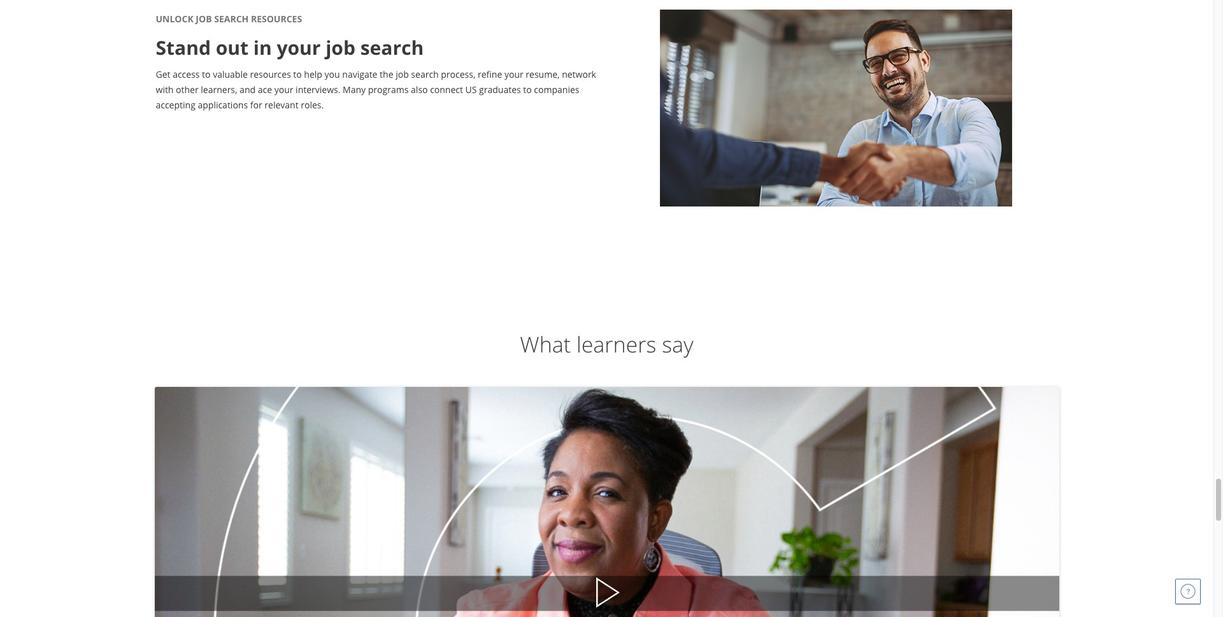Task type: vqa. For each thing, say whether or not it's contained in the screenshot.
academics
no



Task type: locate. For each thing, give the bounding box(es) containing it.
the
[[380, 68, 394, 80]]

1 vertical spatial search
[[411, 68, 439, 80]]

to up "learners,"
[[202, 68, 211, 80]]

learners
[[577, 330, 657, 359]]

applications
[[198, 99, 248, 111]]

search up also
[[411, 68, 439, 80]]

your up "help"
[[277, 34, 321, 61]]

search inside 'get access to valuable resources to help you navigate the job search process, refine your resume, network with other learners, and ace your interviews. many programs also connect us graduates to companies accepting applications for relevant roles.'
[[411, 68, 439, 80]]

connect
[[430, 83, 463, 96]]

0 vertical spatial search
[[361, 34, 424, 61]]

resources
[[251, 13, 302, 25]]

1 horizontal spatial to
[[293, 68, 302, 80]]

companies
[[534, 83, 580, 96]]

your
[[277, 34, 321, 61], [505, 68, 524, 80], [274, 83, 294, 96]]

out
[[216, 34, 249, 61]]

job up you
[[326, 34, 356, 61]]

1 vertical spatial your
[[505, 68, 524, 80]]

job
[[326, 34, 356, 61], [396, 68, 409, 80]]

help
[[304, 68, 322, 80]]

other
[[176, 83, 199, 96]]

you
[[325, 68, 340, 80]]

get
[[156, 68, 171, 80]]

relevant
[[265, 99, 299, 111]]

access
[[173, 68, 200, 80]]

accepting
[[156, 99, 196, 111]]

resume,
[[526, 68, 560, 80]]

your up relevant
[[274, 83, 294, 96]]

valuable
[[213, 68, 248, 80]]

to left "help"
[[293, 68, 302, 80]]

graduates
[[479, 83, 521, 96]]

1 horizontal spatial job
[[396, 68, 409, 80]]

search
[[361, 34, 424, 61], [411, 68, 439, 80]]

2 vertical spatial your
[[274, 83, 294, 96]]

job inside 'get access to valuable resources to help you navigate the job search process, refine your resume, network with other learners, and ace your interviews. many programs also connect us graduates to companies accepting applications for relevant roles.'
[[396, 68, 409, 80]]

0 vertical spatial job
[[326, 34, 356, 61]]

job right the
[[396, 68, 409, 80]]

your up graduates
[[505, 68, 524, 80]]

to
[[202, 68, 211, 80], [293, 68, 302, 80], [523, 83, 532, 96]]

us
[[466, 83, 477, 96]]

search up the
[[361, 34, 424, 61]]

get access to valuable resources to help you navigate the job search process, refine your resume, network with other learners, and ace your interviews. many programs also connect us graduates to companies accepting applications for relevant roles.
[[156, 68, 597, 111]]

1 vertical spatial job
[[396, 68, 409, 80]]

to down resume,
[[523, 83, 532, 96]]

and
[[240, 83, 256, 96]]

0 horizontal spatial job
[[326, 34, 356, 61]]



Task type: describe. For each thing, give the bounding box(es) containing it.
unlock job search resources
[[156, 13, 302, 25]]

programs
[[368, 83, 409, 96]]

refine
[[478, 68, 502, 80]]

stand out in your job search
[[156, 34, 424, 61]]

learners,
[[201, 83, 237, 96]]

0 horizontal spatial to
[[202, 68, 211, 80]]

0 vertical spatial your
[[277, 34, 321, 61]]

for
[[250, 99, 262, 111]]

stand
[[156, 34, 211, 61]]

job
[[196, 13, 212, 25]]

help center image
[[1181, 584, 1196, 599]]

process,
[[441, 68, 476, 80]]

2 horizontal spatial to
[[523, 83, 532, 96]]

roles.
[[301, 99, 324, 111]]

search
[[214, 13, 249, 25]]

with
[[156, 83, 174, 96]]

what
[[520, 330, 571, 359]]

unlock
[[156, 13, 194, 25]]

interviews.
[[296, 83, 341, 96]]

in
[[254, 34, 272, 61]]

navigate
[[342, 68, 378, 80]]

network
[[562, 68, 597, 80]]

say
[[662, 330, 694, 359]]

what learners say
[[520, 330, 694, 359]]

resources
[[250, 68, 291, 80]]

also
[[411, 83, 428, 96]]

many
[[343, 83, 366, 96]]

ace
[[258, 83, 272, 96]]



